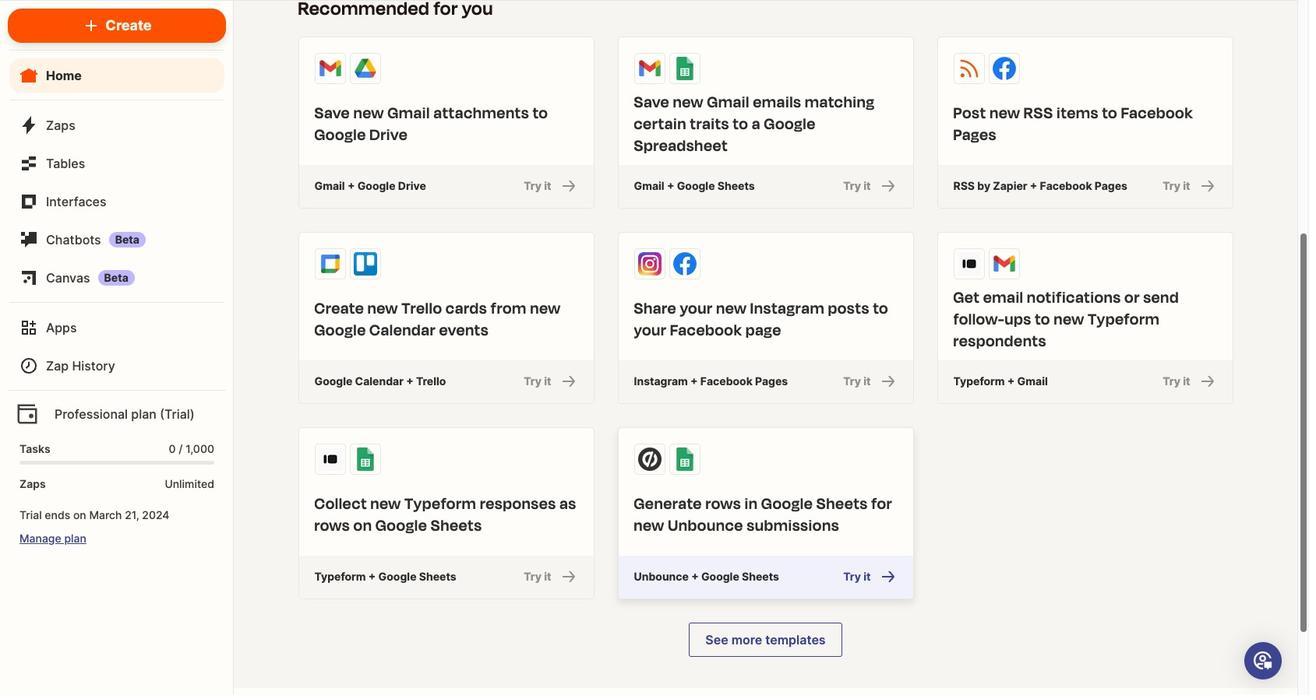 Task type: locate. For each thing, give the bounding box(es) containing it.
responses
[[480, 493, 556, 516]]

it for get email notifications or send follow-ups to new typeform respondents
[[1183, 375, 1190, 388]]

on down zap uses typeform, google sheets element
[[354, 515, 372, 537]]

typeform
[[1088, 308, 1160, 331], [405, 493, 477, 516]]

to right ups
[[1035, 308, 1051, 331]]

interfaces
[[46, 194, 106, 210]]

zaps
[[46, 118, 75, 133], [19, 478, 46, 491]]

gmail logo image left google drive logo
[[318, 57, 342, 80]]

gmail left 'attachments'
[[388, 102, 430, 124]]

try it link for save new gmail attachments to google drive
[[522, 177, 578, 196]]

share
[[634, 297, 677, 320]]

create
[[105, 17, 152, 34], [314, 297, 364, 320]]

manage
[[19, 532, 61, 545]]

to right items at right top
[[1102, 102, 1118, 124]]

try it link for share your new instagram posts to your facebook page
[[841, 373, 897, 391]]

unbounce
[[668, 515, 743, 537]]

0 horizontal spatial gmail logo image
[[318, 57, 342, 80]]

on right ends
[[73, 509, 86, 522]]

see more templates button
[[689, 623, 842, 657]]

it
[[544, 179, 551, 193], [864, 179, 871, 193], [1183, 179, 1190, 193], [544, 375, 551, 388], [864, 375, 871, 388], [1183, 375, 1190, 388], [544, 570, 551, 584], [864, 570, 871, 584]]

try it for post new rss items to facebook pages
[[1163, 179, 1190, 193]]

gmail logo image inside "zap uses gmail, google sheets" element
[[638, 57, 661, 80]]

respondents
[[953, 330, 1047, 353]]

save for certain
[[634, 91, 670, 113]]

apps
[[46, 320, 77, 336]]

sheets
[[817, 493, 868, 516], [431, 515, 482, 537]]

zap uses typeform, google sheets element
[[314, 444, 381, 475]]

0 horizontal spatial typeform
[[405, 493, 477, 516]]

google sheets logo image for generate
[[673, 448, 696, 471]]

new left rss
[[990, 102, 1020, 124]]

google sheets logo image right unbounce logo
[[673, 448, 696, 471]]

google right in
[[761, 493, 813, 516]]

0 horizontal spatial create
[[105, 17, 152, 34]]

facebook pages logo image for your
[[673, 252, 696, 276]]

email
[[983, 286, 1024, 309]]

plan for professional
[[131, 407, 156, 422]]

on
[[73, 509, 86, 522], [354, 515, 372, 537]]

1 horizontal spatial gmail logo image
[[638, 57, 661, 80]]

google sheets logo image
[[673, 57, 696, 80], [353, 448, 377, 471], [673, 448, 696, 471]]

a
[[752, 113, 761, 135]]

facebook pages logo image right rss by zapier logo
[[992, 57, 1016, 80]]

unlimited
[[165, 478, 214, 491]]

to right 'posts'
[[873, 297, 889, 320]]

follow-
[[953, 308, 1005, 331]]

create inside button
[[105, 17, 152, 34]]

to left a
[[733, 113, 749, 135]]

1 horizontal spatial facebook
[[1121, 102, 1193, 124]]

rows down zap uses typeform, google sheets element
[[314, 515, 350, 537]]

new right ups
[[1054, 308, 1085, 331]]

beta for chatbots
[[115, 233, 139, 246]]

2 horizontal spatial gmail logo image
[[992, 252, 1016, 276]]

google
[[764, 113, 816, 135], [314, 124, 366, 146], [314, 319, 366, 342], [761, 493, 813, 516], [376, 515, 427, 537]]

google left calendar
[[314, 319, 366, 342]]

0 vertical spatial plan
[[131, 407, 156, 422]]

1 vertical spatial typeform
[[405, 493, 477, 516]]

submissions
[[747, 515, 840, 537]]

1 vertical spatial facebook pages logo image
[[673, 252, 696, 276]]

plan down ends
[[64, 532, 86, 545]]

pages
[[953, 124, 997, 146]]

rows inside generate rows in google sheets for new unbounce submissions
[[706, 493, 741, 516]]

manage plan
[[19, 532, 86, 545]]

facebook pages logo image right instagram logo
[[673, 252, 696, 276]]

posts
[[828, 297, 870, 320]]

0 horizontal spatial save
[[314, 102, 350, 124]]

gmail
[[707, 91, 750, 113], [388, 102, 430, 124]]

instagram logo image
[[638, 252, 661, 276]]

try it link for get email notifications or send follow-ups to new typeform respondents
[[1160, 373, 1217, 391]]

0 / 1,000
[[169, 443, 214, 456]]

google sheets logo image inside "zap uses gmail, google sheets" element
[[673, 57, 696, 80]]

get
[[953, 286, 980, 309]]

page
[[746, 319, 782, 342]]

rows left in
[[706, 493, 741, 516]]

1 horizontal spatial save
[[634, 91, 670, 113]]

create down zap uses google calendar, trello "element"
[[314, 297, 364, 320]]

0 horizontal spatial facebook pages logo image
[[673, 252, 696, 276]]

trello logo image
[[353, 252, 377, 276]]

try for create new trello cards from new google calendar events
[[524, 375, 542, 388]]

typeform logo image
[[957, 252, 981, 276], [318, 448, 342, 471]]

zap history link
[[9, 349, 224, 383]]

professional plan (trial)
[[55, 407, 195, 422]]

to inside the save new gmail attachments to google drive
[[533, 102, 548, 124]]

notifications
[[1027, 286, 1121, 309]]

gmail inside the save new gmail attachments to google drive
[[388, 102, 430, 124]]

manage plan link
[[19, 531, 214, 547]]

new
[[673, 91, 704, 113], [354, 102, 384, 124], [990, 102, 1020, 124], [368, 297, 398, 320], [530, 297, 561, 320], [716, 297, 747, 320], [1054, 308, 1085, 331], [371, 493, 401, 516], [634, 515, 665, 537]]

save inside the save new gmail attachments to google drive
[[314, 102, 350, 124]]

new left the unbounce
[[634, 515, 665, 537]]

try
[[524, 179, 542, 193], [843, 179, 861, 193], [1163, 179, 1181, 193], [524, 375, 542, 388], [843, 375, 861, 388], [1163, 375, 1181, 388], [524, 570, 542, 584], [843, 570, 861, 584]]

0 vertical spatial create
[[105, 17, 152, 34]]

from
[[491, 297, 527, 320]]

send
[[1143, 286, 1179, 309]]

new down google drive logo
[[354, 102, 384, 124]]

1 horizontal spatial rows
[[706, 493, 741, 516]]

0 vertical spatial facebook pages logo image
[[992, 57, 1016, 80]]

save down "zap uses gmail, google drive" element
[[314, 102, 350, 124]]

rss by zapier logo image
[[957, 57, 981, 80]]

typeform logo image for get
[[957, 252, 981, 276]]

tables
[[46, 156, 85, 171]]

save inside save new gmail emails matching certain traits to a google spreadsheet
[[634, 91, 670, 113]]

google right a
[[764, 113, 816, 135]]

generate
[[634, 493, 702, 516]]

gmail inside save new gmail emails matching certain traits to a google spreadsheet
[[707, 91, 750, 113]]

1 vertical spatial zaps
[[19, 478, 46, 491]]

0 horizontal spatial gmail
[[388, 102, 430, 124]]

new down "zap uses gmail, google sheets" element
[[673, 91, 704, 113]]

plan
[[131, 407, 156, 422], [64, 532, 86, 545]]

on inside collect new typeform responses as rows on google sheets
[[354, 515, 372, 537]]

traits
[[690, 113, 730, 135]]

save
[[634, 91, 670, 113], [314, 102, 350, 124]]

google sheets logo image inside zap uses unbounce, google sheets element
[[673, 448, 696, 471]]

try it
[[524, 179, 551, 193], [843, 179, 871, 193], [1163, 179, 1190, 193], [524, 375, 551, 388], [843, 375, 871, 388], [1163, 375, 1190, 388], [524, 570, 551, 584], [843, 570, 871, 584]]

home
[[46, 68, 82, 83]]

certain
[[634, 113, 687, 135]]

to inside share your new instagram posts to your facebook page
[[873, 297, 889, 320]]

beta right the canvas
[[104, 271, 128, 284]]

gmail left a
[[707, 91, 750, 113]]

create inside the create new trello cards from new google calendar events
[[314, 297, 364, 320]]

0 horizontal spatial facebook
[[670, 319, 742, 342]]

gmail logo image up email
[[992, 252, 1016, 276]]

facebook inside post new rss items to facebook pages
[[1121, 102, 1193, 124]]

1 vertical spatial create
[[314, 297, 364, 320]]

your down instagram logo
[[634, 319, 667, 342]]

emails
[[753, 91, 802, 113]]

post
[[953, 102, 986, 124]]

tasks
[[19, 443, 50, 456]]

canvas
[[46, 270, 90, 286]]

0 vertical spatial typeform logo image
[[957, 252, 981, 276]]

see
[[705, 632, 728, 648]]

gmail logo image up certain
[[638, 57, 661, 80]]

2024
[[142, 509, 169, 522]]

facebook pages logo image inside zap uses rss by zapier, facebook pages element
[[992, 57, 1016, 80]]

1 horizontal spatial typeform
[[1088, 308, 1160, 331]]

1 vertical spatial plan
[[64, 532, 86, 545]]

your
[[680, 297, 713, 320], [634, 319, 667, 342]]

google left drive
[[314, 124, 366, 146]]

gmail logo image inside "zap uses gmail, google drive" element
[[318, 57, 342, 80]]

zap uses typeform, gmail element
[[953, 248, 1020, 279]]

create up home link
[[105, 17, 152, 34]]

typeform logo image up collect
[[318, 448, 342, 471]]

google calendar logo image
[[318, 252, 342, 276]]

professional
[[55, 407, 128, 422]]

0 vertical spatial beta
[[115, 233, 139, 246]]

save new gmail emails matching certain traits to a google spreadsheet
[[634, 91, 875, 157]]

zaps up tables
[[46, 118, 75, 133]]

to inside save new gmail emails matching certain traits to a google spreadsheet
[[733, 113, 749, 135]]

1 vertical spatial typeform logo image
[[318, 448, 342, 471]]

to inside get email notifications or send follow-ups to new typeform respondents
[[1035, 308, 1051, 331]]

new left 'instagram'
[[716, 297, 747, 320]]

try it link for collect new typeform responses as rows on google sheets
[[522, 568, 578, 587]]

gmail logo image
[[318, 57, 342, 80], [638, 57, 661, 80], [992, 252, 1016, 276]]

google inside generate rows in google sheets for new unbounce submissions
[[761, 493, 813, 516]]

gmail logo image for save new gmail emails matching certain traits to a google spreadsheet
[[638, 57, 661, 80]]

new inside save new gmail emails matching certain traits to a google spreadsheet
[[673, 91, 704, 113]]

typeform logo image inside zap uses typeform, gmail element
[[957, 252, 981, 276]]

typeform logo image inside zap uses typeform, google sheets element
[[318, 448, 342, 471]]

events
[[439, 319, 489, 342]]

to
[[533, 102, 548, 124], [1102, 102, 1118, 124], [733, 113, 749, 135], [873, 297, 889, 320], [1035, 308, 1051, 331]]

facebook
[[1121, 102, 1193, 124], [670, 319, 742, 342]]

your right share
[[680, 297, 713, 320]]

it for post new rss items to facebook pages
[[1183, 179, 1190, 193]]

beta down 'interfaces' link at the top left of page
[[115, 233, 139, 246]]

it for save new gmail attachments to google drive
[[544, 179, 551, 193]]

new right collect
[[371, 493, 401, 516]]

typeform logo image up get
[[957, 252, 981, 276]]

0 horizontal spatial plan
[[64, 532, 86, 545]]

get email notifications or send follow-ups to new typeform respondents
[[953, 286, 1179, 353]]

0 vertical spatial zaps
[[46, 118, 75, 133]]

try for collect new typeform responses as rows on google sheets
[[524, 570, 542, 584]]

rows inside collect new typeform responses as rows on google sheets
[[314, 515, 350, 537]]

1 horizontal spatial create
[[314, 297, 364, 320]]

1 vertical spatial beta
[[104, 271, 128, 284]]

google drive logo image
[[353, 57, 377, 80]]

try it for get email notifications or send follow-ups to new typeform respondents
[[1163, 375, 1190, 388]]

0 horizontal spatial zaps
[[19, 478, 46, 491]]

sheets inside generate rows in google sheets for new unbounce submissions
[[817, 493, 868, 516]]

google sheets logo image inside zap uses typeform, google sheets element
[[353, 448, 377, 471]]

zap uses rss by zapier, facebook pages element
[[953, 53, 1020, 84]]

plan left (trial)
[[131, 407, 156, 422]]

zaps up trial
[[19, 478, 46, 491]]

templates
[[765, 632, 826, 648]]

zaps inside professional plan (trial) region
[[19, 478, 46, 491]]

google sheets logo image up certain
[[673, 57, 696, 80]]

0 horizontal spatial rows
[[314, 515, 350, 537]]

gmail for drive
[[388, 102, 430, 124]]

drive
[[370, 124, 408, 146]]

beta
[[115, 233, 139, 246], [104, 271, 128, 284]]

1 horizontal spatial facebook pages logo image
[[992, 57, 1016, 80]]

0 vertical spatial typeform
[[1088, 308, 1160, 331]]

history
[[72, 358, 115, 374]]

new inside get email notifications or send follow-ups to new typeform respondents
[[1054, 308, 1085, 331]]

try it link for post new rss items to facebook pages
[[1160, 177, 1217, 196]]

footer
[[234, 689, 1297, 696]]

new inside collect new typeform responses as rows on google sheets
[[371, 493, 401, 516]]

try it link
[[522, 177, 578, 196], [841, 177, 897, 196], [1160, 177, 1217, 196], [522, 373, 578, 391], [841, 373, 897, 391], [1160, 373, 1217, 391], [522, 568, 578, 587], [841, 568, 897, 587]]

zap uses gmail, google drive element
[[314, 53, 381, 84]]

facebook pages logo image inside zap uses instagram, facebook pages 'element'
[[673, 252, 696, 276]]

save down "zap uses gmail, google sheets" element
[[634, 91, 670, 113]]

try it for generate rows in google sheets for new unbounce submissions
[[843, 570, 871, 584]]

rows
[[706, 493, 741, 516], [314, 515, 350, 537]]

collect new typeform responses as rows on google sheets
[[314, 493, 577, 537]]

cards
[[446, 297, 487, 320]]

facebook pages logo image
[[992, 57, 1016, 80], [673, 252, 696, 276]]

typeform logo image for collect
[[318, 448, 342, 471]]

1 horizontal spatial on
[[354, 515, 372, 537]]

open intercom messenger image
[[1254, 652, 1272, 671]]

0 horizontal spatial typeform logo image
[[318, 448, 342, 471]]

to right 'attachments'
[[533, 102, 548, 124]]

march
[[89, 509, 122, 522]]

0 horizontal spatial sheets
[[431, 515, 482, 537]]

(trial)
[[160, 407, 195, 422]]

save new gmail attachments to google drive
[[314, 102, 548, 146]]

1 horizontal spatial gmail
[[707, 91, 750, 113]]

calendar
[[370, 319, 436, 342]]

1 vertical spatial facebook
[[670, 319, 742, 342]]

google right collect
[[376, 515, 427, 537]]

0 horizontal spatial on
[[73, 509, 86, 522]]

google sheets logo image up collect
[[353, 448, 377, 471]]

1 horizontal spatial sheets
[[817, 493, 868, 516]]

1 horizontal spatial typeform logo image
[[957, 252, 981, 276]]

0 vertical spatial facebook
[[1121, 102, 1193, 124]]

1 horizontal spatial plan
[[131, 407, 156, 422]]

share your new instagram posts to your facebook page
[[634, 297, 889, 342]]



Task type: vqa. For each thing, say whether or not it's contained in the screenshot.
Canvas's Beta
yes



Task type: describe. For each thing, give the bounding box(es) containing it.
zap uses unbounce, google sheets element
[[634, 444, 700, 475]]

zap uses instagram, facebook pages element
[[634, 248, 700, 279]]

trello
[[402, 297, 442, 320]]

create new trello cards from new google calendar events
[[314, 297, 561, 342]]

try it for collect new typeform responses as rows on google sheets
[[524, 570, 551, 584]]

zap uses google calendar, trello element
[[314, 248, 381, 279]]

google sheets logo image for collect
[[353, 448, 377, 471]]

try it for save new gmail emails matching certain traits to a google spreadsheet
[[843, 179, 871, 193]]

zap history
[[46, 358, 115, 374]]

for
[[871, 493, 893, 516]]

beta for canvas
[[104, 271, 128, 284]]

see more templates
[[705, 632, 826, 648]]

try it for create new trello cards from new google calendar events
[[524, 375, 551, 388]]

0
[[169, 443, 176, 456]]

google inside the save new gmail attachments to google drive
[[314, 124, 366, 146]]

try for get email notifications or send follow-ups to new typeform respondents
[[1163, 375, 1181, 388]]

google inside save new gmail emails matching certain traits to a google spreadsheet
[[764, 113, 816, 135]]

zaps link
[[9, 108, 224, 143]]

zap uses gmail, google sheets element
[[634, 53, 700, 84]]

ends
[[45, 509, 70, 522]]

new inside generate rows in google sheets for new unbounce submissions
[[634, 515, 665, 537]]

facebook inside share your new instagram posts to your facebook page
[[670, 319, 742, 342]]

as
[[560, 493, 577, 516]]

apps link
[[9, 311, 224, 345]]

gmail logo image for save new gmail attachments to google drive
[[318, 57, 342, 80]]

trial
[[19, 509, 42, 522]]

1 horizontal spatial zaps
[[46, 118, 75, 133]]

google inside the create new trello cards from new google calendar events
[[314, 319, 366, 342]]

plan for manage
[[64, 532, 86, 545]]

try for save new gmail emails matching certain traits to a google spreadsheet
[[843, 179, 861, 193]]

try for post new rss items to facebook pages
[[1163, 179, 1181, 193]]

21,
[[125, 509, 139, 522]]

typeform inside get email notifications or send follow-ups to new typeform respondents
[[1088, 308, 1160, 331]]

in
[[745, 493, 758, 516]]

try it for save new gmail attachments to google drive
[[524, 179, 551, 193]]

instagram
[[750, 297, 825, 320]]

try it for share your new instagram posts to your facebook page
[[843, 375, 871, 388]]

google inside collect new typeform responses as rows on google sheets
[[376, 515, 427, 537]]

it for generate rows in google sheets for new unbounce submissions
[[864, 570, 871, 584]]

new right from
[[530, 297, 561, 320]]

new inside post new rss items to facebook pages
[[990, 102, 1020, 124]]

spreadsheet
[[634, 135, 728, 157]]

google sheets logo image for save
[[673, 57, 696, 80]]

post new rss items to facebook pages
[[953, 102, 1193, 146]]

chatbots
[[46, 232, 101, 248]]

unbounce logo image
[[638, 448, 661, 471]]

more
[[731, 632, 762, 648]]

home link
[[9, 58, 224, 93]]

it for save new gmail emails matching certain traits to a google spreadsheet
[[864, 179, 871, 193]]

create for create
[[105, 17, 152, 34]]

interfaces link
[[9, 185, 224, 219]]

try it link for generate rows in google sheets for new unbounce submissions
[[841, 568, 897, 587]]

1,000
[[186, 443, 214, 456]]

new left trello
[[368, 297, 398, 320]]

ups
[[1005, 308, 1032, 331]]

try for generate rows in google sheets for new unbounce submissions
[[843, 570, 861, 584]]

gmail logo image inside zap uses typeform, gmail element
[[992, 252, 1016, 276]]

save for google
[[314, 102, 350, 124]]

to inside post new rss items to facebook pages
[[1102, 102, 1118, 124]]

create for create new trello cards from new google calendar events
[[314, 297, 364, 320]]

new inside the save new gmail attachments to google drive
[[354, 102, 384, 124]]

sheets inside collect new typeform responses as rows on google sheets
[[431, 515, 482, 537]]

generate rows in google sheets for new unbounce submissions
[[634, 493, 893, 537]]

gmail for traits
[[707, 91, 750, 113]]

site links element
[[0, 1, 234, 696]]

/
[[179, 443, 183, 456]]

tables link
[[9, 146, 224, 181]]

create button
[[8, 9, 226, 43]]

try it link for create new trello cards from new google calendar events
[[522, 373, 578, 391]]

trial ends on march 21, 2024
[[19, 509, 169, 522]]

rss
[[1024, 102, 1053, 124]]

professional plan (trial) region
[[8, 387, 226, 570]]

collect
[[314, 493, 367, 516]]

new inside share your new instagram posts to your facebook page
[[716, 297, 747, 320]]

it for collect new typeform responses as rows on google sheets
[[544, 570, 551, 584]]

matching
[[805, 91, 875, 113]]

0 horizontal spatial your
[[634, 319, 667, 342]]

zap
[[46, 358, 69, 374]]

items
[[1057, 102, 1099, 124]]

it for create new trello cards from new google calendar events
[[544, 375, 551, 388]]

attachments
[[434, 102, 529, 124]]

or
[[1125, 286, 1140, 309]]

facebook pages logo image for new
[[992, 57, 1016, 80]]

try it link for save new gmail emails matching certain traits to a google spreadsheet
[[841, 177, 897, 196]]

it for share your new instagram posts to your facebook page
[[864, 375, 871, 388]]

on inside region
[[73, 509, 86, 522]]

1 horizontal spatial your
[[680, 297, 713, 320]]

try for save new gmail attachments to google drive
[[524, 179, 542, 193]]

typeform inside collect new typeform responses as rows on google sheets
[[405, 493, 477, 516]]

try for share your new instagram posts to your facebook page
[[843, 375, 861, 388]]



